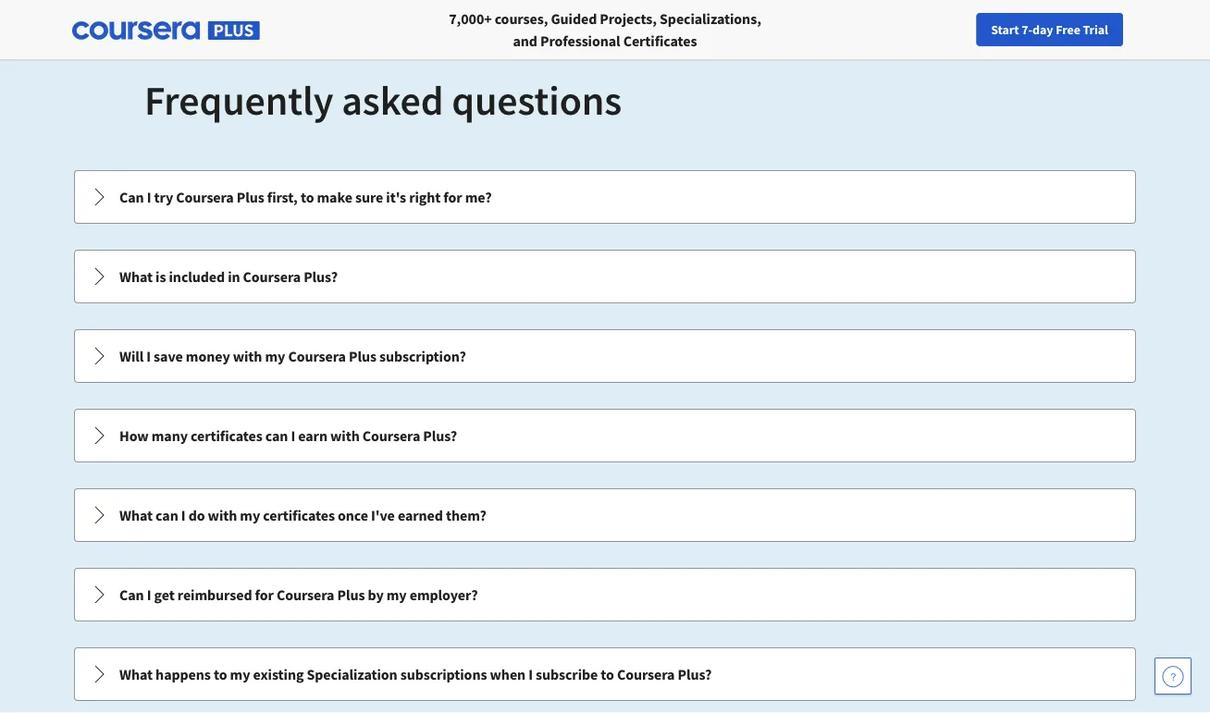 Task type: vqa. For each thing, say whether or not it's contained in the screenshot.
me?
yes



Task type: describe. For each thing, give the bounding box(es) containing it.
existing
[[253, 666, 304, 684]]

employer?
[[410, 586, 478, 605]]

7-
[[1022, 21, 1033, 38]]

1 vertical spatial plus
[[349, 347, 377, 366]]

is
[[156, 268, 166, 286]]

it's
[[386, 188, 406, 206]]

i right when
[[529, 666, 533, 684]]

them?
[[446, 506, 487, 525]]

i left get
[[147, 586, 151, 605]]

2 horizontal spatial plus?
[[678, 666, 712, 684]]

frequently asked questions
[[144, 74, 622, 125]]

can i try coursera plus first, to make sure it's right for me? button
[[75, 171, 1136, 223]]

my left existing
[[230, 666, 250, 684]]

me?
[[465, 188, 492, 206]]

can inside dropdown button
[[265, 427, 288, 445]]

right
[[409, 188, 441, 206]]

subscriptions
[[401, 666, 487, 684]]

guided
[[551, 9, 597, 28]]

earn
[[298, 427, 328, 445]]

what is included in coursera plus?
[[119, 268, 338, 286]]

courses,
[[495, 9, 548, 28]]

do
[[189, 506, 205, 525]]

coursera inside how many certificates can i earn with coursera plus? dropdown button
[[363, 427, 421, 445]]

what for what happens to my existing specialization subscriptions when i subscribe to coursera plus?
[[119, 666, 153, 684]]

my right by
[[387, 586, 407, 605]]

can for can i try coursera plus first, to make sure it's right for me?
[[119, 188, 144, 206]]

first,
[[267, 188, 298, 206]]

get
[[154, 586, 175, 605]]

specializations,
[[660, 9, 762, 28]]

i left try
[[147, 188, 151, 206]]

with for certificates
[[208, 506, 237, 525]]

help center image
[[1163, 666, 1185, 688]]

coursera inside the can i try coursera plus first, to make sure it's right for me? dropdown button
[[176, 188, 234, 206]]

in
[[228, 268, 240, 286]]

by
[[368, 586, 384, 605]]

earned
[[398, 506, 443, 525]]

what can i do with my certificates once i've earned them? button
[[75, 490, 1136, 542]]

once
[[338, 506, 368, 525]]

how
[[119, 427, 149, 445]]

coursera inside will i save money with my coursera plus subscription? dropdown button
[[288, 347, 346, 366]]

asked
[[342, 74, 444, 125]]

list containing can i try coursera plus first, to make sure it's right for me?
[[72, 169, 1139, 714]]

day
[[1033, 21, 1054, 38]]

show notifications image
[[996, 23, 1018, 45]]

certificates inside dropdown button
[[263, 506, 335, 525]]

reimbursed
[[178, 586, 252, 605]]

coursera inside "can i get reimbursed for coursera plus by my employer?" dropdown button
[[277, 586, 335, 605]]

free
[[1057, 21, 1081, 38]]

will i save money with my coursera plus subscription? button
[[75, 331, 1136, 382]]

with for coursera
[[233, 347, 262, 366]]

happens
[[156, 666, 211, 684]]

when
[[490, 666, 526, 684]]



Task type: locate. For each thing, give the bounding box(es) containing it.
1 vertical spatial for
[[255, 586, 274, 605]]

what left is
[[119, 268, 153, 286]]

what
[[119, 268, 153, 286], [119, 506, 153, 525], [119, 666, 153, 684]]

2 vertical spatial plus
[[337, 586, 365, 605]]

0 vertical spatial can
[[119, 188, 144, 206]]

i left earn
[[291, 427, 295, 445]]

i
[[147, 188, 151, 206], [147, 347, 151, 366], [291, 427, 295, 445], [181, 506, 186, 525], [147, 586, 151, 605], [529, 666, 533, 684]]

what inside dropdown button
[[119, 506, 153, 525]]

start 7-day free trial
[[992, 21, 1109, 38]]

what for what is included in coursera plus?
[[119, 268, 153, 286]]

for right reimbursed at the left
[[255, 586, 274, 605]]

1 vertical spatial can
[[156, 506, 178, 525]]

1 vertical spatial what
[[119, 506, 153, 525]]

what happens to my existing specialization subscriptions when i subscribe to coursera plus? button
[[75, 649, 1136, 701]]

1 horizontal spatial for
[[444, 188, 463, 206]]

certificates inside dropdown button
[[191, 427, 263, 445]]

plus?
[[304, 268, 338, 286], [423, 427, 458, 445], [678, 666, 712, 684]]

1 vertical spatial with
[[331, 427, 360, 445]]

can inside dropdown button
[[156, 506, 178, 525]]

certificates
[[624, 31, 698, 50]]

projects,
[[600, 9, 657, 28]]

7,000+ courses, guided projects, specializations, and professional certificates
[[449, 9, 762, 50]]

can i get reimbursed for coursera plus by my employer?
[[119, 586, 478, 605]]

0 vertical spatial can
[[265, 427, 288, 445]]

1 horizontal spatial to
[[301, 188, 314, 206]]

to right 'happens'
[[214, 666, 227, 684]]

money
[[186, 347, 230, 366]]

professional
[[541, 31, 621, 50]]

with right money
[[233, 347, 262, 366]]

can left earn
[[265, 427, 288, 445]]

certificates right many on the left bottom
[[191, 427, 263, 445]]

2 horizontal spatial to
[[601, 666, 615, 684]]

can inside "can i get reimbursed for coursera plus by my employer?" dropdown button
[[119, 586, 144, 605]]

what is included in coursera plus? button
[[75, 251, 1136, 303]]

will i save money with my coursera plus subscription?
[[119, 347, 466, 366]]

what happens to my existing specialization subscriptions when i subscribe to coursera plus?
[[119, 666, 712, 684]]

to
[[301, 188, 314, 206], [214, 666, 227, 684], [601, 666, 615, 684]]

certificates
[[191, 427, 263, 445], [263, 506, 335, 525]]

for left me?
[[444, 188, 463, 206]]

how many certificates can i earn with coursera plus? button
[[75, 410, 1136, 462]]

coursera image
[[22, 15, 140, 45]]

7,000+
[[449, 9, 492, 28]]

3 what from the top
[[119, 666, 153, 684]]

0 vertical spatial with
[[233, 347, 262, 366]]

sure
[[355, 188, 384, 206]]

0 horizontal spatial certificates
[[191, 427, 263, 445]]

can inside the can i try coursera plus first, to make sure it's right for me? dropdown button
[[119, 188, 144, 206]]

coursera inside what is included in coursera plus? dropdown button
[[243, 268, 301, 286]]

coursera right try
[[176, 188, 234, 206]]

with right do
[[208, 506, 237, 525]]

certificates left once on the left bottom
[[263, 506, 335, 525]]

start
[[992, 21, 1020, 38]]

coursera right in
[[243, 268, 301, 286]]

with inside dropdown button
[[208, 506, 237, 525]]

i've
[[371, 506, 395, 525]]

can for can i get reimbursed for coursera plus by my employer?
[[119, 586, 144, 605]]

0 vertical spatial for
[[444, 188, 463, 206]]

my
[[265, 347, 285, 366], [240, 506, 260, 525], [387, 586, 407, 605], [230, 666, 250, 684]]

coursera right subscribe
[[617, 666, 675, 684]]

to right subscribe
[[601, 666, 615, 684]]

1 what from the top
[[119, 268, 153, 286]]

questions
[[452, 74, 622, 125]]

1 vertical spatial certificates
[[263, 506, 335, 525]]

1 horizontal spatial certificates
[[263, 506, 335, 525]]

try
[[154, 188, 173, 206]]

0 vertical spatial plus
[[237, 188, 265, 206]]

can
[[119, 188, 144, 206], [119, 586, 144, 605]]

make
[[317, 188, 353, 206]]

coursera up earn
[[288, 347, 346, 366]]

1 vertical spatial plus?
[[423, 427, 458, 445]]

what left 'happens'
[[119, 666, 153, 684]]

how many certificates can i earn with coursera plus?
[[119, 427, 458, 445]]

1 horizontal spatial plus?
[[423, 427, 458, 445]]

i inside dropdown button
[[181, 506, 186, 525]]

many
[[152, 427, 188, 445]]

2 vertical spatial plus?
[[678, 666, 712, 684]]

1 vertical spatial can
[[119, 586, 144, 605]]

can left get
[[119, 586, 144, 605]]

0 horizontal spatial to
[[214, 666, 227, 684]]

coursera
[[176, 188, 234, 206], [243, 268, 301, 286], [288, 347, 346, 366], [363, 427, 421, 445], [277, 586, 335, 605], [617, 666, 675, 684]]

i right will
[[147, 347, 151, 366]]

for
[[444, 188, 463, 206], [255, 586, 274, 605]]

included
[[169, 268, 225, 286]]

trial
[[1084, 21, 1109, 38]]

with right earn
[[331, 427, 360, 445]]

0 vertical spatial plus?
[[304, 268, 338, 286]]

what for what can i do with my certificates once i've earned them?
[[119, 506, 153, 525]]

1 can from the top
[[119, 188, 144, 206]]

list
[[72, 169, 1139, 714]]

my right money
[[265, 347, 285, 366]]

plus left subscription?
[[349, 347, 377, 366]]

plus left 'first,'
[[237, 188, 265, 206]]

my right do
[[240, 506, 260, 525]]

will
[[119, 347, 144, 366]]

can i get reimbursed for coursera plus by my employer? button
[[75, 569, 1136, 621]]

1 horizontal spatial can
[[265, 427, 288, 445]]

to right 'first,'
[[301, 188, 314, 206]]

0 horizontal spatial plus?
[[304, 268, 338, 286]]

with
[[233, 347, 262, 366], [331, 427, 360, 445], [208, 506, 237, 525]]

plus
[[237, 188, 265, 206], [349, 347, 377, 366], [337, 586, 365, 605]]

2 vertical spatial with
[[208, 506, 237, 525]]

frequently
[[144, 74, 334, 125]]

0 horizontal spatial for
[[255, 586, 274, 605]]

can left try
[[119, 188, 144, 206]]

i left do
[[181, 506, 186, 525]]

what can i do with my certificates once i've earned them?
[[119, 506, 487, 525]]

subscription?
[[380, 347, 466, 366]]

can
[[265, 427, 288, 445], [156, 506, 178, 525]]

0 vertical spatial what
[[119, 268, 153, 286]]

to inside the can i try coursera plus first, to make sure it's right for me? dropdown button
[[301, 188, 314, 206]]

0 vertical spatial certificates
[[191, 427, 263, 445]]

can left do
[[156, 506, 178, 525]]

coursera inside what happens to my existing specialization subscriptions when i subscribe to coursera plus? dropdown button
[[617, 666, 675, 684]]

None search field
[[255, 12, 486, 49]]

coursera plus image
[[72, 21, 260, 40]]

2 can from the top
[[119, 586, 144, 605]]

subscribe
[[536, 666, 598, 684]]

what left do
[[119, 506, 153, 525]]

can i try coursera plus first, to make sure it's right for me?
[[119, 188, 492, 206]]

my inside dropdown button
[[240, 506, 260, 525]]

coursera left by
[[277, 586, 335, 605]]

plus left by
[[337, 586, 365, 605]]

2 what from the top
[[119, 506, 153, 525]]

and
[[513, 31, 538, 50]]

0 horizontal spatial can
[[156, 506, 178, 525]]

2 vertical spatial what
[[119, 666, 153, 684]]

start 7-day free trial button
[[977, 13, 1124, 46]]

save
[[154, 347, 183, 366]]

coursera right earn
[[363, 427, 421, 445]]

specialization
[[307, 666, 398, 684]]



